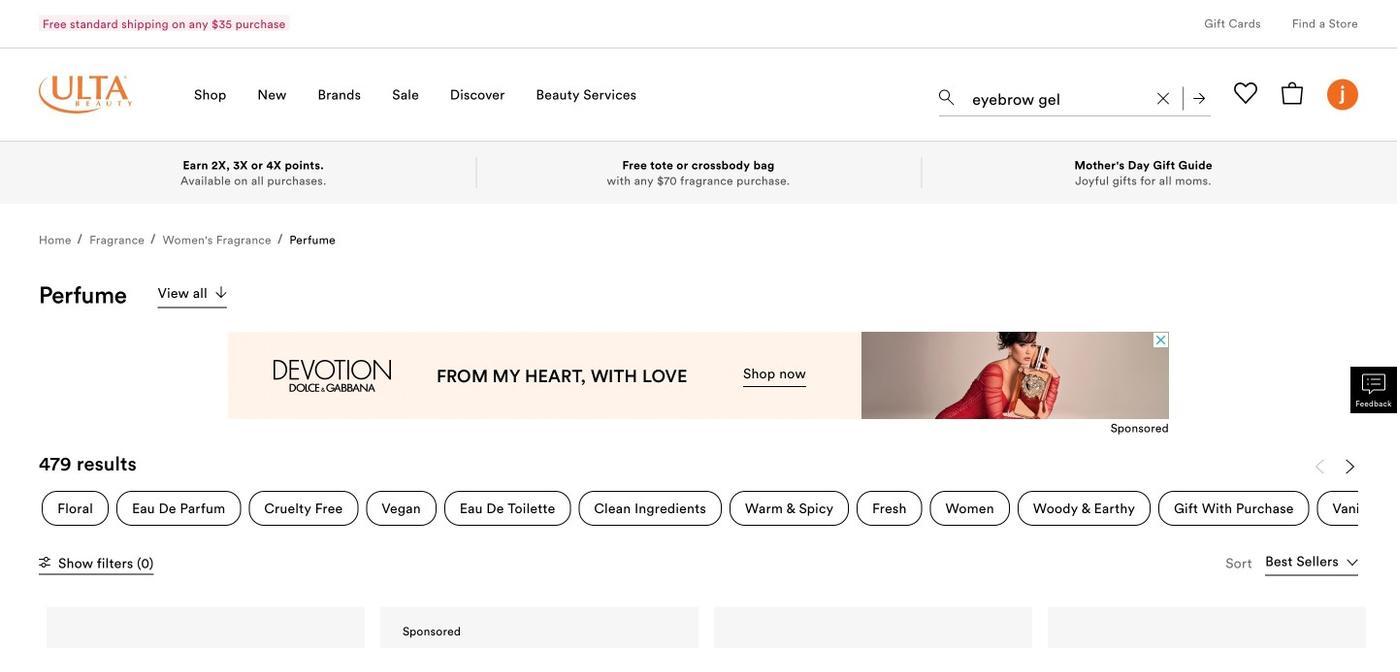 Task type: describe. For each thing, give the bounding box(es) containing it.
next slide image
[[1344, 459, 1359, 474]]

0 items in bag image
[[1281, 81, 1305, 105]]

advertisement element
[[228, 332, 1170, 419]]

product filters carousel region
[[39, 452, 1391, 534]]

clear search image
[[1158, 93, 1170, 104]]

withicon image
[[39, 557, 50, 568]]

submit image
[[1194, 93, 1206, 104]]



Task type: locate. For each thing, give the bounding box(es) containing it.
previous slide image
[[1313, 459, 1328, 474]]

favorites icon image
[[1235, 81, 1258, 105]]

None search field
[[940, 74, 1212, 120]]

withiconright image
[[215, 286, 227, 298]]

Search products and more search field
[[971, 78, 1147, 112]]



Task type: vqa. For each thing, say whether or not it's contained in the screenshot.
Product Filters Carousel region
yes



